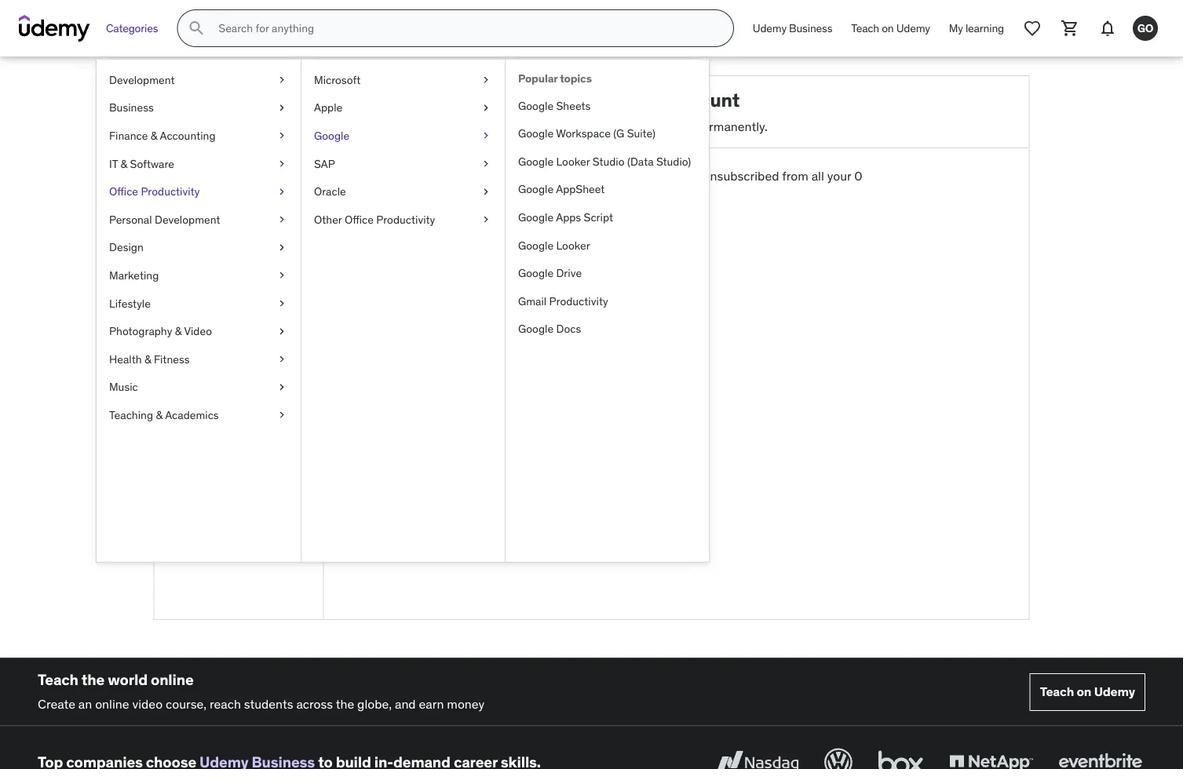 Task type: vqa. For each thing, say whether or not it's contained in the screenshot.
373
no



Task type: describe. For each thing, give the bounding box(es) containing it.
gary orlando
[[200, 195, 277, 211]]

google drive link
[[506, 260, 709, 287]]

1 vertical spatial business
[[109, 101, 154, 115]]

methods
[[219, 352, 269, 369]]

development link
[[97, 66, 301, 94]]

business link
[[97, 94, 301, 122]]

shopping cart with 0 items image
[[1061, 19, 1080, 38]]

notifications image
[[1099, 19, 1118, 38]]

studio)
[[657, 154, 692, 168]]

& for fitness
[[144, 352, 151, 366]]

box image
[[875, 746, 928, 770]]

topics
[[560, 71, 592, 86]]

eventbrite image
[[1056, 746, 1146, 770]]

orlando
[[230, 195, 277, 211]]

google for google drive
[[518, 266, 554, 280]]

google for google looker studio (data studio)
[[518, 154, 554, 168]]

& for academics
[[156, 408, 163, 422]]

google looker
[[518, 238, 591, 252]]

if
[[498, 168, 505, 184]]

(data
[[628, 154, 654, 168]]

my learning link
[[940, 9, 1014, 47]]

business inside 'link'
[[790, 21, 833, 35]]

software
[[130, 157, 174, 171]]

music link
[[97, 374, 301, 402]]

api clients link
[[154, 421, 323, 444]]

& for software
[[121, 157, 127, 171]]

script
[[584, 210, 614, 224]]

from
[[783, 168, 809, 184]]

google appsheet
[[518, 182, 605, 196]]

google for google apps script
[[518, 210, 554, 224]]

looker for google looker studio (data studio)
[[557, 154, 590, 168]]

photography & video
[[109, 324, 212, 338]]

& for video
[[175, 324, 182, 338]]

google link
[[302, 122, 505, 150]]

design
[[109, 240, 144, 255]]

xsmall image for oracle
[[480, 184, 493, 200]]

subscriptions link
[[154, 325, 323, 349]]

video
[[132, 696, 163, 713]]

1 horizontal spatial will
[[665, 168, 683, 184]]

my
[[950, 21, 964, 35]]

& for accounting
[[151, 129, 157, 143]]

microsoft link
[[302, 66, 505, 94]]

create
[[38, 696, 75, 713]]

account inside close account close your account permanently.
[[647, 118, 692, 134]]

google docs
[[518, 322, 582, 336]]

google appsheet link
[[506, 176, 709, 204]]

xsmall image for business
[[276, 100, 288, 116]]

2 horizontal spatial your
[[828, 168, 852, 184]]

subscriptions payment methods
[[167, 329, 269, 369]]

design link
[[97, 234, 301, 262]]

courses,
[[441, 185, 488, 202]]

1 vertical spatial development
[[155, 212, 220, 227]]

permanently.
[[695, 118, 768, 134]]

personal development link
[[97, 206, 301, 234]]

teach on udemy for the bottommost teach on udemy 'link'
[[1041, 684, 1136, 701]]

earn
[[419, 696, 444, 713]]

udemy image
[[19, 15, 90, 42]]

health & fitness link
[[97, 346, 301, 374]]

teach on udemy for top teach on udemy 'link'
[[852, 21, 931, 35]]

xsmall image for other office productivity
[[480, 212, 493, 227]]

account,
[[591, 168, 639, 184]]

close for account
[[451, 226, 483, 242]]

xsmall image for lifestyle
[[276, 296, 288, 311]]

teach for the bottommost teach on udemy 'link'
[[1041, 684, 1075, 701]]

academics
[[165, 408, 219, 422]]

google for google sheets
[[518, 98, 554, 113]]

sap link
[[302, 150, 505, 178]]

xsmall image for microsoft
[[480, 72, 493, 88]]

1 horizontal spatial office
[[345, 212, 374, 227]]

udemy for top teach on udemy 'link'
[[897, 21, 931, 35]]

it & software link
[[97, 150, 301, 178]]

all
[[812, 168, 825, 184]]

other office productivity link
[[302, 206, 505, 234]]

subscriptions
[[167, 329, 244, 345]]

health & fitness
[[109, 352, 190, 366]]

teaching & academics
[[109, 408, 219, 422]]

xsmall image for apple
[[480, 100, 493, 116]]

be
[[686, 168, 701, 184]]

clients
[[190, 424, 227, 440]]

finance & accounting link
[[97, 122, 301, 150]]

teach the world online create an online video course, reach students across the globe, and earn money
[[38, 671, 485, 713]]

gmail productivity link
[[506, 287, 709, 315]]

suite)
[[627, 126, 656, 141]]

appsheet
[[556, 182, 605, 196]]

xsmall image for development
[[276, 72, 288, 88]]

api
[[167, 424, 187, 440]]

students
[[244, 696, 293, 713]]

close account close your account permanently.
[[585, 88, 768, 134]]

teaching
[[109, 408, 153, 422]]

1 vertical spatial on
[[1077, 684, 1092, 701]]

google looker studio (data studio) link
[[506, 148, 709, 176]]

payment methods link
[[154, 349, 323, 373]]

globe,
[[358, 696, 392, 713]]

accounting
[[160, 129, 216, 143]]

finance
[[109, 129, 148, 143]]

2 you from the left
[[642, 168, 662, 184]]

google sheets
[[518, 98, 591, 113]]

Search for anything text field
[[216, 15, 715, 42]]

account inside button
[[486, 226, 533, 242]]

notifications link
[[154, 397, 323, 421]]

video
[[184, 324, 212, 338]]

notifications
[[167, 400, 238, 416]]

xsmall image for marketing
[[276, 268, 288, 283]]

google looker studio (data studio)
[[518, 154, 692, 168]]

it
[[109, 157, 118, 171]]

udemy for the bottommost teach on udemy 'link'
[[1095, 684, 1136, 701]]

personal development
[[109, 212, 220, 227]]

google sheets link
[[506, 92, 709, 120]]

close for account
[[613, 88, 663, 112]]



Task type: locate. For each thing, give the bounding box(es) containing it.
google up "lose"
[[518, 154, 554, 168]]

xsmall image up subscriptions link
[[276, 296, 288, 311]]

on up eventbrite image
[[1077, 684, 1092, 701]]

0 vertical spatial office
[[109, 185, 138, 199]]

looker up drive
[[557, 238, 591, 252]]

categories button
[[97, 9, 168, 47]]

teach on udemy link
[[842, 9, 940, 47], [1030, 674, 1146, 712]]

wishlist image
[[1024, 19, 1042, 38]]

google element
[[505, 60, 709, 562]]

0 horizontal spatial business
[[109, 101, 154, 115]]

0 horizontal spatial will
[[515, 185, 533, 202]]

teach up eventbrite image
[[1041, 684, 1075, 701]]

warning:
[[441, 168, 495, 184]]

world
[[108, 671, 148, 690]]

google down popular
[[518, 98, 554, 113]]

xsmall image up subscriptions link
[[276, 268, 288, 283]]

google down google sheets
[[518, 126, 554, 141]]

account
[[647, 118, 692, 134], [486, 226, 533, 242]]

xsmall image inside personal development link
[[276, 212, 288, 227]]

0 vertical spatial development
[[109, 73, 175, 87]]

xsmall image left popular
[[480, 72, 493, 88]]

workspace
[[556, 126, 611, 141]]

teach on udemy link up eventbrite image
[[1030, 674, 1146, 712]]

0 vertical spatial account
[[647, 118, 692, 134]]

udemy business
[[753, 21, 833, 35]]

& right finance
[[151, 129, 157, 143]]

and inside if you close your account, you will be unsubscribed from all your 0 courses, and will lose access forever.
[[491, 185, 512, 202]]

0 vertical spatial on
[[882, 21, 894, 35]]

music
[[109, 380, 138, 394]]

oracle
[[314, 185, 346, 199]]

close account
[[451, 226, 533, 242]]

xsmall image up payment methods link
[[276, 324, 288, 339]]

office right other at the top
[[345, 212, 374, 227]]

1 horizontal spatial your
[[620, 118, 644, 134]]

close inside button
[[451, 226, 483, 242]]

looker for google looker
[[557, 238, 591, 252]]

your for you
[[564, 168, 588, 184]]

0 horizontal spatial udemy
[[753, 21, 787, 35]]

online right an
[[95, 696, 129, 713]]

1 horizontal spatial udemy
[[897, 21, 931, 35]]

xsmall image inside oracle link
[[480, 184, 493, 200]]

google up google drive on the top
[[518, 238, 554, 252]]

payment
[[167, 352, 216, 369]]

1 horizontal spatial teach on udemy link
[[1030, 674, 1146, 712]]

and for online
[[395, 696, 416, 713]]

course,
[[166, 696, 207, 713]]

xsmall image up notifications link
[[276, 380, 288, 395]]

account
[[667, 88, 740, 112]]

0 horizontal spatial teach on udemy link
[[842, 9, 940, 47]]

teach right udemy business
[[852, 21, 880, 35]]

marketing
[[109, 268, 159, 283]]

go link
[[1127, 9, 1165, 47]]

an
[[78, 696, 92, 713]]

xsmall image inside office productivity link
[[276, 184, 288, 200]]

xsmall image for it & software
[[276, 156, 288, 172]]

health
[[109, 352, 142, 366]]

close
[[531, 168, 561, 184]]

will
[[665, 168, 683, 184], [515, 185, 533, 202]]

0 vertical spatial will
[[665, 168, 683, 184]]

& right health at left top
[[144, 352, 151, 366]]

google workspace (g suite)
[[518, 126, 656, 141]]

2 horizontal spatial udemy
[[1095, 684, 1136, 701]]

google down apple
[[314, 129, 350, 143]]

google workspace (g suite) link
[[506, 120, 709, 148]]

google looker link
[[506, 232, 709, 260]]

1 you from the left
[[508, 168, 528, 184]]

google right if
[[518, 182, 554, 196]]

if you close your account, you will be unsubscribed from all your 0 courses, and will lose access forever.
[[441, 168, 863, 202]]

submit search image
[[187, 19, 206, 38]]

google down gmail
[[518, 322, 554, 336]]

google
[[518, 98, 554, 113], [518, 126, 554, 141], [314, 129, 350, 143], [518, 154, 554, 168], [518, 182, 554, 196], [518, 210, 554, 224], [518, 238, 554, 252], [518, 266, 554, 280], [518, 322, 554, 336]]

productivity
[[141, 185, 200, 199], [377, 212, 435, 227], [550, 294, 609, 308]]

0 horizontal spatial teach
[[38, 671, 78, 690]]

xsmall image for google
[[480, 128, 493, 144]]

0 vertical spatial productivity
[[141, 185, 200, 199]]

udemy business link
[[744, 9, 842, 47]]

categories
[[106, 21, 158, 35]]

xsmall image inside sap 'link'
[[480, 156, 493, 172]]

and for your
[[491, 185, 512, 202]]

netapp image
[[947, 746, 1037, 770]]

xsmall image for photography & video
[[276, 324, 288, 339]]

teach on udemy left "my"
[[852, 21, 931, 35]]

development down "categories" dropdown button
[[109, 73, 175, 87]]

xsmall image left microsoft
[[276, 72, 288, 88]]

and down if
[[491, 185, 512, 202]]

xsmall image right methods
[[276, 352, 288, 367]]

docs
[[557, 322, 582, 336]]

volkswagen image
[[822, 746, 856, 770]]

learning
[[966, 21, 1005, 35]]

xsmall image for sap
[[480, 156, 493, 172]]

xsmall image down orlando
[[276, 212, 288, 227]]

1 vertical spatial online
[[95, 696, 129, 713]]

xsmall image inside the finance & accounting link
[[276, 128, 288, 144]]

microsoft
[[314, 73, 361, 87]]

google for google docs
[[518, 322, 554, 336]]

xsmall image down payment methods link
[[276, 408, 288, 423]]

go
[[1138, 21, 1154, 35]]

xsmall image left sap
[[276, 156, 288, 172]]

0 horizontal spatial account
[[486, 226, 533, 242]]

0 vertical spatial teach on udemy
[[852, 21, 931, 35]]

xsmall image for health & fitness
[[276, 352, 288, 367]]

xsmall image inside the it & software link
[[276, 156, 288, 172]]

0 horizontal spatial your
[[564, 168, 588, 184]]

xsmall image for music
[[276, 380, 288, 395]]

apple link
[[302, 94, 505, 122]]

you
[[508, 168, 528, 184], [642, 168, 662, 184]]

reach
[[210, 696, 241, 713]]

google for google workspace (g suite)
[[518, 126, 554, 141]]

development
[[109, 73, 175, 87], [155, 212, 220, 227]]

looker up appsheet
[[557, 154, 590, 168]]

will left "lose"
[[515, 185, 533, 202]]

1 vertical spatial productivity
[[377, 212, 435, 227]]

and
[[491, 185, 512, 202], [395, 696, 416, 713]]

xsmall image inside marketing link
[[276, 268, 288, 283]]

1 looker from the top
[[557, 154, 590, 168]]

xsmall image inside microsoft link
[[480, 72, 493, 88]]

business
[[790, 21, 833, 35], [109, 101, 154, 115]]

office up the personal
[[109, 185, 138, 199]]

and left earn
[[395, 696, 416, 713]]

google drive
[[518, 266, 582, 280]]

2 vertical spatial productivity
[[550, 294, 609, 308]]

nasdaq image
[[713, 746, 803, 770]]

productivity for office productivity
[[141, 185, 200, 199]]

teach on udemy link left "my"
[[842, 9, 940, 47]]

xsmall image left google sheets
[[480, 100, 493, 116]]

xsmall image left if
[[480, 156, 493, 172]]

1 horizontal spatial business
[[790, 21, 833, 35]]

gmail productivity
[[518, 294, 609, 308]]

and inside teach the world online create an online video course, reach students across the globe, and earn money
[[395, 696, 416, 713]]

close account button
[[441, 215, 543, 253]]

0 horizontal spatial on
[[882, 21, 894, 35]]

xsmall image inside apple link
[[480, 100, 493, 116]]

your for account
[[620, 118, 644, 134]]

& right the teaching
[[156, 408, 163, 422]]

development down office productivity link at the top left
[[155, 212, 220, 227]]

0 horizontal spatial office
[[109, 185, 138, 199]]

xsmall image for teaching & academics
[[276, 408, 288, 423]]

account up studio)
[[647, 118, 692, 134]]

online
[[151, 671, 194, 690], [95, 696, 129, 713]]

xsmall image inside business link
[[276, 100, 288, 116]]

oracle link
[[302, 178, 505, 206]]

xsmall image for office productivity
[[276, 184, 288, 200]]

teach for top teach on udemy 'link'
[[852, 21, 880, 35]]

you right if
[[508, 168, 528, 184]]

1 vertical spatial teach on udemy
[[1041, 684, 1136, 701]]

photography & video link
[[97, 318, 301, 346]]

your
[[620, 118, 644, 134], [564, 168, 588, 184], [828, 168, 852, 184]]

marketing link
[[97, 262, 301, 290]]

1 vertical spatial account
[[486, 226, 533, 242]]

productivity down drive
[[550, 294, 609, 308]]

sheets
[[557, 98, 591, 113]]

xsmall image left apple
[[276, 100, 288, 116]]

drive
[[557, 266, 582, 280]]

2 horizontal spatial teach
[[1041, 684, 1075, 701]]

0 vertical spatial online
[[151, 671, 194, 690]]

0 vertical spatial looker
[[557, 154, 590, 168]]

1 vertical spatial office
[[345, 212, 374, 227]]

popular topics
[[518, 71, 592, 86]]

&
[[151, 129, 157, 143], [121, 157, 127, 171], [175, 324, 182, 338], [144, 352, 151, 366], [156, 408, 163, 422]]

office productivity link
[[97, 178, 301, 206]]

productivity inside google element
[[550, 294, 609, 308]]

xsmall image inside 'other office productivity' link
[[480, 212, 493, 227]]

1 horizontal spatial the
[[336, 696, 355, 713]]

teach inside teach the world online create an online video course, reach students across the globe, and earn money
[[38, 671, 78, 690]]

xsmall image inside teaching & academics link
[[276, 408, 288, 423]]

xsmall image
[[480, 184, 493, 200], [276, 212, 288, 227], [276, 296, 288, 311], [276, 324, 288, 339]]

my learning
[[950, 21, 1005, 35]]

xsmall image inside 'google' link
[[480, 128, 493, 144]]

apps
[[556, 210, 581, 224]]

xsmall image inside photography & video 'link'
[[276, 324, 288, 339]]

google for google appsheet
[[518, 182, 554, 196]]

the left globe,
[[336, 696, 355, 713]]

lifestyle link
[[97, 290, 301, 318]]

online up course,
[[151, 671, 194, 690]]

teach on udemy
[[852, 21, 931, 35], [1041, 684, 1136, 701]]

office
[[109, 185, 138, 199], [345, 212, 374, 227]]

0 horizontal spatial online
[[95, 696, 129, 713]]

your inside close account close your account permanently.
[[620, 118, 644, 134]]

xsmall image inside design link
[[276, 240, 288, 255]]

unsubscribed
[[704, 168, 780, 184]]

2 vertical spatial close
[[451, 226, 483, 242]]

1 vertical spatial the
[[336, 696, 355, 713]]

sap
[[314, 157, 335, 171]]

xsmall image
[[276, 72, 288, 88], [480, 72, 493, 88], [276, 100, 288, 116], [480, 100, 493, 116], [276, 128, 288, 144], [480, 128, 493, 144], [276, 156, 288, 172], [480, 156, 493, 172], [276, 184, 288, 200], [480, 212, 493, 227], [276, 240, 288, 255], [276, 268, 288, 283], [276, 352, 288, 367], [276, 380, 288, 395], [276, 408, 288, 423]]

1 horizontal spatial productivity
[[377, 212, 435, 227]]

xsmall image up orlando
[[276, 128, 288, 144]]

xsmall image for personal development
[[276, 212, 288, 227]]

0 horizontal spatial you
[[508, 168, 528, 184]]

1 horizontal spatial and
[[491, 185, 512, 202]]

personal
[[109, 212, 152, 227]]

xsmall image for design
[[276, 240, 288, 255]]

xsmall image down orlando
[[276, 240, 288, 255]]

productivity for gmail productivity
[[550, 294, 609, 308]]

xsmall image inside music link
[[276, 380, 288, 395]]

0 vertical spatial the
[[82, 671, 105, 690]]

google up gmail
[[518, 266, 554, 280]]

0 vertical spatial close
[[613, 88, 663, 112]]

google for google
[[314, 129, 350, 143]]

1 horizontal spatial teach on udemy
[[1041, 684, 1136, 701]]

xsmall image down courses,
[[480, 212, 493, 227]]

xsmall image down warning:
[[480, 184, 493, 200]]

0 horizontal spatial productivity
[[141, 185, 200, 199]]

0 vertical spatial business
[[790, 21, 833, 35]]

1 horizontal spatial teach
[[852, 21, 880, 35]]

google down "lose"
[[518, 210, 554, 224]]

1 vertical spatial close
[[585, 118, 617, 134]]

0 vertical spatial and
[[491, 185, 512, 202]]

0
[[855, 168, 863, 184]]

google for google looker
[[518, 238, 554, 252]]

xsmall image inside lifestyle link
[[276, 296, 288, 311]]

forever.
[[604, 185, 646, 202]]

the up an
[[82, 671, 105, 690]]

will left be
[[665, 168, 683, 184]]

1 horizontal spatial you
[[642, 168, 662, 184]]

on left "my"
[[882, 21, 894, 35]]

0 horizontal spatial the
[[82, 671, 105, 690]]

google apps script
[[518, 210, 614, 224]]

teach on udemy up eventbrite image
[[1041, 684, 1136, 701]]

you up forever.
[[642, 168, 662, 184]]

(g
[[614, 126, 625, 141]]

& inside 'link'
[[175, 324, 182, 338]]

1 vertical spatial will
[[515, 185, 533, 202]]

studio
[[593, 154, 625, 168]]

xsmall image left oracle on the top
[[276, 184, 288, 200]]

account up google drive on the top
[[486, 226, 533, 242]]

1 horizontal spatial on
[[1077, 684, 1092, 701]]

fitness
[[154, 352, 190, 366]]

2 looker from the top
[[557, 238, 591, 252]]

productivity up the personal development
[[141, 185, 200, 199]]

your up (data
[[620, 118, 644, 134]]

2 horizontal spatial productivity
[[550, 294, 609, 308]]

1 vertical spatial and
[[395, 696, 416, 713]]

teaching & academics link
[[97, 402, 301, 430]]

0 vertical spatial teach on udemy link
[[842, 9, 940, 47]]

apple
[[314, 101, 343, 115]]

xsmall image up warning:
[[480, 128, 493, 144]]

xsmall image inside health & fitness link
[[276, 352, 288, 367]]

& left video at top
[[175, 324, 182, 338]]

photography
[[109, 324, 172, 338]]

your up access
[[564, 168, 588, 184]]

it & software
[[109, 157, 174, 171]]

teach
[[852, 21, 880, 35], [38, 671, 78, 690], [1041, 684, 1075, 701]]

0 horizontal spatial teach on udemy
[[852, 21, 931, 35]]

teach up create
[[38, 671, 78, 690]]

1 vertical spatial looker
[[557, 238, 591, 252]]

& right it
[[121, 157, 127, 171]]

xsmall image for finance & accounting
[[276, 128, 288, 144]]

your left 0
[[828, 168, 852, 184]]

1 horizontal spatial online
[[151, 671, 194, 690]]

1 horizontal spatial account
[[647, 118, 692, 134]]

0 horizontal spatial and
[[395, 696, 416, 713]]

xsmall image inside 'development' link
[[276, 72, 288, 88]]

gary
[[200, 195, 228, 211]]

gmail
[[518, 294, 547, 308]]

across
[[296, 696, 333, 713]]

1 vertical spatial teach on udemy link
[[1030, 674, 1146, 712]]

productivity down oracle link on the top of the page
[[377, 212, 435, 227]]



